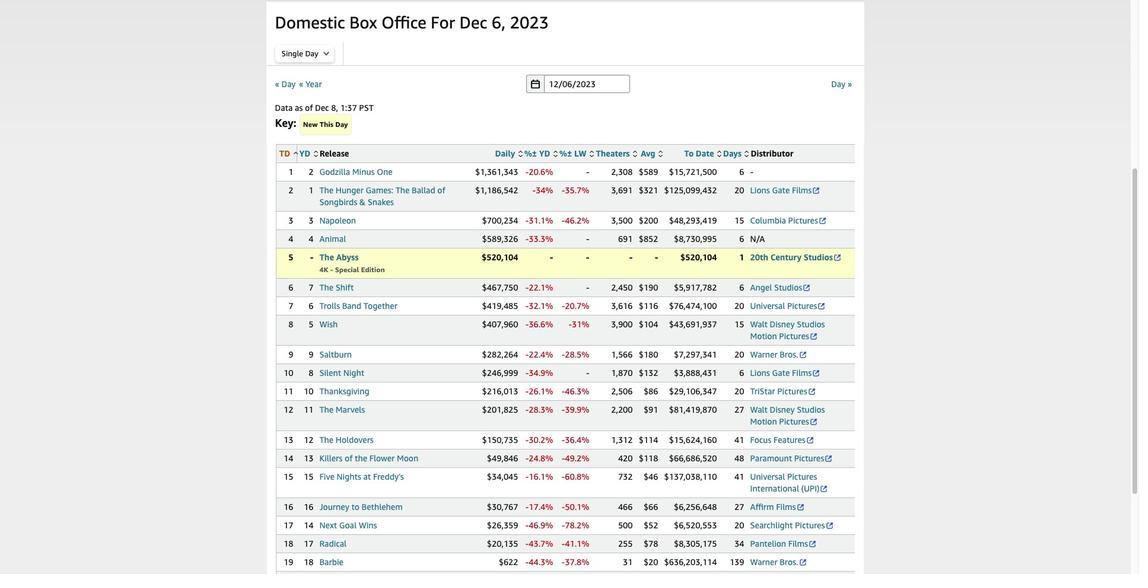 Task type: describe. For each thing, give the bounding box(es) containing it.
-16.1%
[[526, 472, 554, 482]]

days
[[724, 148, 742, 159]]

lions for 20
[[751, 185, 770, 195]]

studios for 15
[[797, 319, 826, 329]]

pictures for columbia pictures
[[789, 215, 819, 226]]

affirm films link
[[751, 502, 805, 512]]

4 for 4
[[289, 234, 294, 244]]

28.3%
[[529, 405, 554, 415]]

- for -28.5%
[[562, 350, 565, 360]]

dropdown image
[[323, 51, 329, 56]]

2,200
[[612, 405, 633, 415]]

avg
[[641, 148, 656, 159]]

bros. for 139
[[780, 557, 799, 568]]

killers of the flower moon link
[[320, 454, 419, 464]]

universal pictures
[[751, 301, 818, 311]]

15 five nights at freddy's
[[304, 472, 404, 482]]

of for 1:37
[[305, 103, 313, 113]]

walt disney studios motion pictures link for 27
[[751, 405, 826, 427]]

$91
[[644, 405, 659, 415]]

1 horizontal spatial dec
[[460, 12, 488, 32]]

6 down days link
[[740, 167, 745, 177]]

6 left n/a
[[740, 234, 745, 244]]

- for -78.2%
[[562, 521, 565, 531]]

-46.2%
[[562, 215, 590, 226]]

10 for 10 thanksgiving
[[304, 386, 314, 397]]

39.9%
[[565, 405, 590, 415]]

-30.2%
[[526, 435, 554, 445]]

$43,691,937
[[669, 319, 717, 329]]

41 for universal pictures international (upi)
[[735, 472, 745, 482]]

17.4%
[[529, 502, 554, 512]]

-34.9%
[[526, 368, 554, 378]]

3 for 3
[[289, 215, 294, 226]]

3,691
[[612, 185, 633, 195]]

%± for %± lw
[[560, 148, 572, 159]]

6 right $3,888,431
[[740, 368, 745, 378]]

day left the »
[[832, 79, 846, 89]]

12 the holdovers
[[304, 435, 374, 445]]

6 left the 'trolls'
[[309, 301, 314, 311]]

warner bros. link for 20
[[751, 350, 808, 360]]

flower
[[370, 454, 395, 464]]

universal pictures international (upi)
[[751, 472, 820, 494]]

41 for focus features
[[735, 435, 745, 445]]

pictures for searchlight pictures
[[795, 521, 825, 531]]

$6,256,648
[[674, 502, 717, 512]]

searchlight pictures
[[751, 521, 825, 531]]

14 for 14
[[284, 454, 294, 464]]

day left the dropdown image
[[305, 49, 319, 58]]

18 for 18 barbie
[[304, 557, 314, 568]]

- for -60.8%
[[562, 472, 565, 482]]

pantelion films link
[[751, 539, 818, 549]]

domestic
[[275, 12, 345, 32]]

ballad
[[412, 185, 436, 195]]

lions gate films link for 6
[[751, 368, 821, 378]]

- for -24.8%
[[526, 454, 529, 464]]

$1,361,343
[[475, 167, 519, 177]]

animal link
[[320, 234, 346, 244]]

22.4%
[[529, 350, 554, 360]]

n/a
[[751, 234, 765, 244]]

18 for 18
[[284, 539, 294, 549]]

- for -39.9%
[[562, 405, 565, 415]]

new
[[303, 120, 318, 129]]

13 for 13 killers of the flower moon
[[304, 454, 314, 464]]

animal
[[320, 234, 346, 244]]

lions for 6
[[751, 368, 770, 378]]

the for 7 the shift
[[320, 283, 334, 293]]

barbie link
[[320, 557, 344, 568]]

walt disney studios motion pictures link for 15
[[751, 319, 826, 341]]

the for 1 the hunger games: the ballad of songbirds & snakes
[[320, 185, 334, 195]]

- for -46.3%
[[562, 386, 565, 397]]

2 for 2
[[289, 185, 294, 195]]

warner bros. link for 139
[[751, 557, 808, 568]]

1 yd from the left
[[299, 148, 311, 159]]

- for -44.3%
[[526, 557, 529, 568]]

box
[[350, 12, 377, 32]]

- for -31%
[[569, 319, 572, 329]]

-49.2%
[[562, 454, 590, 464]]

0 horizontal spatial 1
[[289, 167, 294, 177]]

9 for 9 saltburn
[[309, 350, 314, 360]]

killers
[[320, 454, 343, 464]]

- for -36.4%
[[562, 435, 565, 445]]

day left « year 'link'
[[282, 79, 296, 89]]

wish link
[[320, 319, 338, 329]]

- for -17.4%
[[526, 502, 529, 512]]

16 journey to bethlehem
[[304, 502, 403, 512]]

pictures for tristar pictures
[[778, 386, 808, 397]]

minus
[[353, 167, 375, 177]]

5 wish
[[309, 319, 338, 329]]

lions gate films for 6
[[751, 368, 812, 378]]

2023
[[510, 12, 549, 32]]

-31%
[[569, 319, 590, 329]]

warner bros. for 20
[[751, 350, 799, 360]]

moon
[[397, 454, 419, 464]]

next
[[320, 521, 337, 531]]

gate for 20
[[773, 185, 790, 195]]

6 trolls band together
[[309, 301, 398, 311]]

pictures for paramount pictures
[[795, 454, 825, 464]]

- for -43.7%
[[526, 539, 529, 549]]

$86
[[644, 386, 659, 397]]

20 for universal pictures
[[735, 301, 745, 311]]

14 next goal wins
[[304, 521, 377, 531]]

data
[[275, 103, 293, 113]]

one
[[377, 167, 393, 177]]

-46.3%
[[562, 386, 590, 397]]

columbia
[[751, 215, 787, 226]]

international
[[751, 484, 800, 494]]

$15,721,500
[[669, 167, 717, 177]]

-26.1%
[[526, 386, 554, 397]]

7 the shift
[[309, 283, 354, 293]]

day right this
[[336, 120, 348, 129]]

bros. for 20
[[780, 350, 799, 360]]

1 $520,104 from the left
[[482, 252, 519, 262]]

together
[[364, 301, 398, 311]]

20 for searchlight pictures
[[735, 521, 745, 531]]

2 godzilla minus one
[[309, 167, 393, 177]]

31.1%
[[529, 215, 554, 226]]

2 yd from the left
[[539, 148, 551, 159]]

films up columbia pictures link
[[792, 185, 812, 195]]

%± for %± yd
[[525, 148, 537, 159]]

- for -34.9%
[[526, 368, 529, 378]]

3,500
[[612, 215, 633, 226]]

films up tristar pictures link
[[792, 368, 812, 378]]

8 for 8
[[289, 319, 294, 329]]

warner for 20
[[751, 350, 778, 360]]

- for -49.2%
[[562, 454, 565, 464]]

of inside 1 the hunger games: the ballad of songbirds & snakes
[[438, 185, 446, 195]]

-32.1%
[[526, 301, 554, 311]]

30.2%
[[529, 435, 554, 445]]

universal for universal pictures
[[751, 301, 786, 311]]

- for -46.9%
[[526, 521, 529, 531]]

year
[[306, 79, 322, 89]]

27 for affirm films
[[735, 502, 745, 512]]

at
[[364, 472, 371, 482]]

universal pictures international (upi) link
[[751, 472, 829, 494]]

shift
[[336, 283, 354, 293]]

5 for 5 wish
[[309, 319, 314, 329]]

- the abyss 4k - special edition
[[310, 252, 385, 274]]

to
[[352, 502, 360, 512]]

-44.3%
[[526, 557, 554, 568]]

$125,099,432
[[665, 185, 717, 195]]

napoleon
[[320, 215, 356, 226]]

6 left angel
[[740, 283, 745, 293]]

-37.8%
[[562, 557, 590, 568]]

(upi)
[[802, 484, 820, 494]]

$78
[[644, 539, 659, 549]]

16 for 16
[[284, 502, 294, 512]]

daily
[[495, 148, 515, 159]]

pantelion films
[[751, 539, 809, 549]]

disney for 27
[[770, 405, 795, 415]]

journey to bethlehem link
[[320, 502, 403, 512]]

studios up universal pictures link in the bottom of the page
[[775, 283, 803, 293]]

-24.8%
[[526, 454, 554, 464]]

20 for tristar pictures
[[735, 386, 745, 397]]

13 killers of the flower moon
[[304, 454, 419, 464]]

%± yd link
[[525, 148, 558, 159]]

691
[[619, 234, 633, 244]]

34%
[[536, 185, 554, 195]]

6,
[[492, 12, 506, 32]]

tristar
[[751, 386, 776, 397]]

tristar pictures
[[751, 386, 808, 397]]

-36.6%
[[526, 319, 554, 329]]



Task type: vqa. For each thing, say whether or not it's contained in the screenshot.


Task type: locate. For each thing, give the bounding box(es) containing it.
$48,293,419
[[669, 215, 717, 226]]

2 4 from the left
[[309, 234, 314, 244]]

1 3 from the left
[[289, 215, 294, 226]]

10 up 11 the marvels
[[304, 386, 314, 397]]

7 left the 'trolls'
[[289, 301, 294, 311]]

1 vertical spatial universal
[[751, 472, 786, 482]]

4k
[[320, 265, 329, 274]]

gate for 6
[[773, 368, 790, 378]]

17 for 17
[[284, 521, 294, 531]]

lions up tristar on the right
[[751, 368, 770, 378]]

5
[[289, 252, 294, 262], [309, 319, 314, 329]]

1 vertical spatial of
[[438, 185, 446, 195]]

1 vertical spatial warner bros. link
[[751, 557, 808, 568]]

0 horizontal spatial 14
[[284, 454, 294, 464]]

the up songbirds
[[320, 185, 334, 195]]

1 vertical spatial 7
[[289, 301, 294, 311]]

theaters link
[[596, 148, 638, 159]]

1 vertical spatial 10
[[304, 386, 314, 397]]

0 horizontal spatial yd
[[299, 148, 311, 159]]

1 horizontal spatial «
[[299, 79, 304, 89]]

lions gate films
[[751, 185, 812, 195], [751, 368, 812, 378]]

9 left 9 saltburn
[[289, 350, 294, 360]]

- for -50.1%
[[562, 502, 565, 512]]

1 horizontal spatial 8
[[309, 368, 314, 378]]

1 warner bros. link from the top
[[751, 350, 808, 360]]

pictures for universal pictures
[[788, 301, 818, 311]]

1 horizontal spatial 1
[[309, 185, 314, 195]]

pictures up pantelion films link
[[795, 521, 825, 531]]

silent
[[320, 368, 341, 378]]

1 vertical spatial 5
[[309, 319, 314, 329]]

of
[[305, 103, 313, 113], [438, 185, 446, 195], [345, 454, 353, 464]]

1 vertical spatial 41
[[735, 472, 745, 482]]

yd
[[299, 148, 311, 159], [539, 148, 551, 159]]

1 walt disney studios motion pictures link from the top
[[751, 319, 826, 341]]

- for -35.7%
[[562, 185, 565, 195]]

lions gate films up tristar pictures link
[[751, 368, 812, 378]]

1 universal from the top
[[751, 301, 786, 311]]

0 horizontal spatial of
[[305, 103, 313, 113]]

1 vertical spatial walt
[[751, 405, 768, 415]]

$46
[[644, 472, 659, 482]]

pantelion
[[751, 539, 787, 549]]

the for - the abyss 4k - special edition
[[320, 252, 334, 262]]

1 motion from the top
[[751, 331, 777, 341]]

0 vertical spatial lions gate films link
[[751, 185, 821, 195]]

pictures for universal pictures international (upi)
[[788, 472, 818, 482]]

1 16 from the left
[[284, 502, 294, 512]]

7 for 7
[[289, 301, 294, 311]]

8 left 5 wish
[[289, 319, 294, 329]]

lions gate films link up tristar pictures link
[[751, 368, 821, 378]]

wish
[[320, 319, 338, 329]]

dec left 8,
[[315, 103, 329, 113]]

1 left 20th
[[740, 252, 745, 262]]

1 27 from the top
[[735, 405, 745, 415]]

1 down yd 'link' in the left of the page
[[309, 185, 314, 195]]

- for -34%
[[533, 185, 536, 195]]

warner bros. link down pantelion films
[[751, 557, 808, 568]]

pictures right columbia
[[789, 215, 819, 226]]

2 41 from the top
[[735, 472, 745, 482]]

»
[[848, 79, 853, 89]]

2 lions from the top
[[751, 368, 770, 378]]

2 horizontal spatial of
[[438, 185, 446, 195]]

$29,106,347
[[669, 386, 717, 397]]

0 vertical spatial 8
[[289, 319, 294, 329]]

5 left 'wish'
[[309, 319, 314, 329]]

1 vertical spatial lions
[[751, 368, 770, 378]]

1 vertical spatial bros.
[[780, 557, 799, 568]]

2 warner from the top
[[751, 557, 778, 568]]

daily link
[[495, 148, 523, 159]]

Date with format m m/d d/y y y y text field
[[544, 75, 630, 93]]

37.8%
[[565, 557, 590, 568]]

9 left saltburn
[[309, 350, 314, 360]]

4
[[289, 234, 294, 244], [309, 234, 314, 244]]

nights
[[337, 472, 361, 482]]

walt disney studios motion pictures for 15
[[751, 319, 826, 341]]

warner up tristar on the right
[[751, 350, 778, 360]]

20 up 34
[[735, 521, 745, 531]]

20th
[[751, 252, 769, 262]]

2 universal from the top
[[751, 472, 786, 482]]

days link
[[724, 148, 749, 159]]

26.1%
[[529, 386, 554, 397]]

10 for 10
[[284, 368, 294, 378]]

warner bros. down pantelion films
[[751, 557, 799, 568]]

universal up international
[[751, 472, 786, 482]]

$26,359
[[487, 521, 519, 531]]

0 vertical spatial 27
[[735, 405, 745, 415]]

8 left silent
[[309, 368, 314, 378]]

- for -33.3%
[[526, 234, 529, 244]]

0 vertical spatial 41
[[735, 435, 745, 445]]

6 left 7 the shift
[[289, 283, 294, 293]]

3 left 3 napoleon
[[289, 215, 294, 226]]

walt down tristar on the right
[[751, 405, 768, 415]]

$6,520,553
[[674, 521, 717, 531]]

studios for 1
[[804, 252, 834, 262]]

1 horizontal spatial 3
[[309, 215, 314, 226]]

$5,917,782
[[674, 283, 717, 293]]

0 vertical spatial lions gate films
[[751, 185, 812, 195]]

gate
[[773, 185, 790, 195], [773, 368, 790, 378]]

8 silent night
[[309, 368, 364, 378]]

- for -22.1%
[[526, 283, 529, 293]]

1 lions from the top
[[751, 185, 770, 195]]

18 up 19
[[284, 539, 294, 549]]

2,506
[[612, 386, 633, 397]]

20.6%
[[529, 167, 554, 177]]

2 3 from the left
[[309, 215, 314, 226]]

0 vertical spatial 12
[[284, 405, 294, 415]]

-17.4%
[[526, 502, 554, 512]]

1 inside 1 the hunger games: the ballad of songbirds & snakes
[[309, 185, 314, 195]]

$150,735
[[482, 435, 519, 445]]

12 for 12 the holdovers
[[304, 435, 314, 445]]

0 vertical spatial warner bros.
[[751, 350, 799, 360]]

the shift link
[[320, 283, 354, 293]]

1 horizontal spatial 7
[[309, 283, 314, 293]]

0 horizontal spatial $520,104
[[482, 252, 519, 262]]

0 vertical spatial walt disney studios motion pictures
[[751, 319, 826, 341]]

columbia pictures link
[[751, 215, 828, 226]]

walt down universal pictures
[[751, 319, 768, 329]]

bros. down pantelion films link
[[780, 557, 799, 568]]

- for -20.6%
[[526, 167, 529, 177]]

- for -46.2%
[[562, 215, 565, 226]]

the up 4k
[[320, 252, 334, 262]]

41 down 48
[[735, 472, 745, 482]]

20 left tristar on the right
[[735, 386, 745, 397]]

17 up 18 barbie
[[304, 539, 314, 549]]

1 vertical spatial disney
[[770, 405, 795, 415]]

gate up columbia pictures on the right top of the page
[[773, 185, 790, 195]]

17 for 17 radical
[[304, 539, 314, 549]]

pictures right tristar on the right
[[778, 386, 808, 397]]

- for -20.7%
[[562, 301, 565, 311]]

17 up 19
[[284, 521, 294, 531]]

%± lw
[[560, 148, 587, 159]]

1 vertical spatial 8
[[309, 368, 314, 378]]

0 vertical spatial bros.
[[780, 350, 799, 360]]

godzilla minus one link
[[320, 167, 393, 177]]

2 vertical spatial of
[[345, 454, 353, 464]]

the inside - the abyss 4k - special edition
[[320, 252, 334, 262]]

2 warner bros. link from the top
[[751, 557, 808, 568]]

1,312
[[612, 435, 633, 445]]

1 walt disney studios motion pictures from the top
[[751, 319, 826, 341]]

2 walt disney studios motion pictures from the top
[[751, 405, 826, 427]]

0 vertical spatial universal
[[751, 301, 786, 311]]

2 for 2 godzilla minus one
[[309, 167, 314, 177]]

-20.6%
[[526, 167, 554, 177]]

2 vertical spatial 1
[[740, 252, 745, 262]]

td link
[[279, 148, 298, 159], [279, 148, 298, 159]]

12 left the holdovers link
[[304, 435, 314, 445]]

gate up tristar pictures link
[[773, 368, 790, 378]]

1 vertical spatial 11
[[304, 405, 314, 415]]

lions gate films up columbia pictures on the right top of the page
[[751, 185, 812, 195]]

17 radical
[[304, 539, 347, 549]]

14 for 14 next goal wins
[[304, 521, 314, 531]]

11 down 10 thanksgiving
[[304, 405, 314, 415]]

1 the hunger games: the ballad of songbirds & snakes
[[309, 185, 446, 207]]

33.3%
[[529, 234, 554, 244]]

pictures inside universal pictures international (upi)
[[788, 472, 818, 482]]

1 walt from the top
[[751, 319, 768, 329]]

5 20 from the top
[[735, 521, 745, 531]]

1 vertical spatial 14
[[304, 521, 314, 531]]

1 vertical spatial walt disney studios motion pictures link
[[751, 405, 826, 427]]

warner down pantelion
[[751, 557, 778, 568]]

1 horizontal spatial 18
[[304, 557, 314, 568]]

angel
[[751, 283, 772, 293]]

tristar pictures link
[[751, 386, 817, 397]]

-50.1%
[[562, 502, 590, 512]]

1 disney from the top
[[770, 319, 795, 329]]

studios right century
[[804, 252, 834, 262]]

1 vertical spatial motion
[[751, 417, 777, 427]]

%± up -20.6%
[[525, 148, 537, 159]]

13 for 13
[[284, 435, 294, 445]]

five
[[320, 472, 335, 482]]

the left the ballad
[[396, 185, 410, 195]]

- for -16.1%
[[526, 472, 529, 482]]

0 vertical spatial 14
[[284, 454, 294, 464]]

- for -30.2%
[[526, 435, 529, 445]]

the abyss link
[[320, 252, 359, 262]]

0 horizontal spatial dec
[[315, 103, 329, 113]]

bros. up tristar pictures link
[[780, 350, 799, 360]]

1 horizontal spatial 13
[[304, 454, 314, 464]]

1 vertical spatial lions gate films link
[[751, 368, 821, 378]]

8 for 8 silent night
[[309, 368, 314, 378]]

1 %± from the left
[[525, 148, 537, 159]]

0 vertical spatial 10
[[284, 368, 294, 378]]

27 left the affirm
[[735, 502, 745, 512]]

$520,104 down $8,730,995
[[681, 252, 717, 262]]

41 up 48
[[735, 435, 745, 445]]

paramount
[[751, 454, 793, 464]]

1 horizontal spatial 5
[[309, 319, 314, 329]]

searchlight
[[751, 521, 793, 531]]

studios down universal pictures link in the bottom of the page
[[797, 319, 826, 329]]

20 left universal pictures
[[735, 301, 745, 311]]

1 vertical spatial 12
[[304, 435, 314, 445]]

motion up focus at the bottom right of the page
[[751, 417, 777, 427]]

2 16 from the left
[[304, 502, 314, 512]]

walt disney studios motion pictures link up features in the right of the page
[[751, 405, 826, 427]]

special
[[335, 265, 359, 274]]

2 bros. from the top
[[780, 557, 799, 568]]

lions gate films for 20
[[751, 185, 812, 195]]

the up killers
[[320, 435, 334, 445]]

warner for 139
[[751, 557, 778, 568]]

the hunger games: the ballad of songbirds & snakes link
[[320, 185, 446, 207]]

of right the ballad
[[438, 185, 446, 195]]

« left year
[[299, 79, 304, 89]]

universal inside universal pictures international (upi)
[[751, 472, 786, 482]]

1 vertical spatial dec
[[315, 103, 329, 113]]

0 horizontal spatial 4
[[289, 234, 294, 244]]

1 41 from the top
[[735, 435, 745, 445]]

1 horizontal spatial 2
[[309, 167, 314, 177]]

0 vertical spatial warner
[[751, 350, 778, 360]]

release
[[320, 148, 349, 159]]

calendar image
[[531, 79, 540, 89]]

2 warner bros. from the top
[[751, 557, 799, 568]]

0 horizontal spatial 12
[[284, 405, 294, 415]]

studios for 27
[[797, 405, 826, 415]]

films down "searchlight pictures" link
[[789, 539, 809, 549]]

5 left the abyss link
[[289, 252, 294, 262]]

wins
[[359, 521, 377, 531]]

- for -31.1%
[[526, 215, 529, 226]]

radical link
[[320, 539, 347, 549]]

$589
[[639, 167, 659, 177]]

0 horizontal spatial 17
[[284, 521, 294, 531]]

pictures down features in the right of the page
[[795, 454, 825, 464]]

universal for universal pictures international (upi)
[[751, 472, 786, 482]]

18
[[284, 539, 294, 549], [304, 557, 314, 568]]

pictures down universal pictures link in the bottom of the page
[[780, 331, 810, 341]]

walt disney studios motion pictures down universal pictures link in the bottom of the page
[[751, 319, 826, 341]]

9 for 9
[[289, 350, 294, 360]]

- for -26.1%
[[526, 386, 529, 397]]

2 « from the left
[[299, 79, 304, 89]]

0 horizontal spatial 2
[[289, 185, 294, 195]]

walt disney studios motion pictures link down universal pictures link in the bottom of the page
[[751, 319, 826, 341]]

the down 4k
[[320, 283, 334, 293]]

0 vertical spatial 7
[[309, 283, 314, 293]]

$589,326
[[482, 234, 519, 244]]

disney for 15
[[770, 319, 795, 329]]

of right as
[[305, 103, 313, 113]]

pictures up features in the right of the page
[[780, 417, 810, 427]]

lions gate films link up columbia pictures on the right top of the page
[[751, 185, 821, 195]]

«
[[275, 79, 280, 89], [299, 79, 304, 89]]

11 for 11 the marvels
[[304, 405, 314, 415]]

2 %± from the left
[[560, 148, 572, 159]]

- for -28.3%
[[526, 405, 529, 415]]

the down 10 thanksgiving
[[320, 405, 334, 415]]

motion down universal pictures
[[751, 331, 777, 341]]

$246,999
[[482, 368, 519, 378]]

1 horizontal spatial 9
[[309, 350, 314, 360]]

7 left 'the shift' link
[[309, 283, 314, 293]]

$200
[[639, 215, 659, 226]]

0 vertical spatial of
[[305, 103, 313, 113]]

1 vertical spatial warner bros.
[[751, 557, 799, 568]]

yd link
[[299, 148, 318, 159]]

11 for 11
[[284, 386, 294, 397]]

- for -32.1%
[[526, 301, 529, 311]]

0 vertical spatial dec
[[460, 12, 488, 32]]

46.2%
[[565, 215, 590, 226]]

disney down universal pictures
[[770, 319, 795, 329]]

0 horizontal spatial 8
[[289, 319, 294, 329]]

$15,624,160
[[669, 435, 717, 445]]

warner bros. for 139
[[751, 557, 799, 568]]

3 20 from the top
[[735, 350, 745, 360]]

%± left lw
[[560, 148, 572, 159]]

7 for 7 the shift
[[309, 283, 314, 293]]

lions gate films link
[[751, 185, 821, 195], [751, 368, 821, 378]]

2 9 from the left
[[309, 350, 314, 360]]

1 9 from the left
[[289, 350, 294, 360]]

34
[[735, 539, 745, 549]]

17
[[284, 521, 294, 531], [304, 539, 314, 549]]

0 vertical spatial gate
[[773, 185, 790, 195]]

27 for walt disney studios motion pictures
[[735, 405, 745, 415]]

0 horizontal spatial «
[[275, 79, 280, 89]]

0 vertical spatial 5
[[289, 252, 294, 262]]

1 « from the left
[[275, 79, 280, 89]]

domestic box office for dec 6, 2023
[[275, 12, 549, 32]]

3 for 3 napoleon
[[309, 215, 314, 226]]

1 horizontal spatial $520,104
[[681, 252, 717, 262]]

walt for 27
[[751, 405, 768, 415]]

0 vertical spatial 11
[[284, 386, 294, 397]]

20 for lions gate films
[[735, 185, 745, 195]]

1 horizontal spatial 11
[[304, 405, 314, 415]]

freddy's
[[373, 472, 404, 482]]

films up searchlight pictures on the right of page
[[777, 502, 796, 512]]

2 walt from the top
[[751, 405, 768, 415]]

1 horizontal spatial 14
[[304, 521, 314, 531]]

1 vertical spatial 18
[[304, 557, 314, 568]]

0 vertical spatial 2
[[309, 167, 314, 177]]

1 horizontal spatial of
[[345, 454, 353, 464]]

- for -37.8%
[[562, 557, 565, 568]]

warner
[[751, 350, 778, 360], [751, 557, 778, 568]]

1 lions gate films from the top
[[751, 185, 812, 195]]

motion for 15
[[751, 331, 777, 341]]

31
[[623, 557, 633, 568]]

pictures down angel studios link
[[788, 301, 818, 311]]

motion for 27
[[751, 417, 777, 427]]

day » link
[[832, 79, 853, 89]]

1 horizontal spatial 16
[[304, 502, 314, 512]]

0 vertical spatial motion
[[751, 331, 777, 341]]

games:
[[366, 185, 394, 195]]

of left the
[[345, 454, 353, 464]]

2 disney from the top
[[770, 405, 795, 415]]

the marvels link
[[320, 405, 365, 415]]

1 left godzilla
[[289, 167, 294, 177]]

4 for 4 animal
[[309, 234, 314, 244]]

1 vertical spatial 17
[[304, 539, 314, 549]]

century
[[771, 252, 802, 262]]

1 vertical spatial walt disney studios motion pictures
[[751, 405, 826, 427]]

14 left next in the left bottom of the page
[[304, 521, 314, 531]]

14 left killers
[[284, 454, 294, 464]]

0 vertical spatial 18
[[284, 539, 294, 549]]

4 20 from the top
[[735, 386, 745, 397]]

of for moon
[[345, 454, 353, 464]]

20 right $7,297,341
[[735, 350, 745, 360]]

-43.7%
[[526, 539, 554, 549]]

disney down tristar pictures link
[[770, 405, 795, 415]]

0 vertical spatial 17
[[284, 521, 294, 531]]

the for 12 the holdovers
[[320, 435, 334, 445]]

12 left 11 the marvels
[[284, 405, 294, 415]]

2 20 from the top
[[735, 301, 745, 311]]

0 horizontal spatial 7
[[289, 301, 294, 311]]

0 horizontal spatial %±
[[525, 148, 537, 159]]

20 down 6 -
[[735, 185, 745, 195]]

0 vertical spatial 1
[[289, 167, 294, 177]]

2 $520,104 from the left
[[681, 252, 717, 262]]

0 horizontal spatial 10
[[284, 368, 294, 378]]

date
[[696, 148, 714, 159]]

0 vertical spatial warner bros. link
[[751, 350, 808, 360]]

1 horizontal spatial %±
[[560, 148, 572, 159]]

yd left release
[[299, 148, 311, 159]]

13 left killers
[[304, 454, 314, 464]]

1 horizontal spatial 17
[[304, 539, 314, 549]]

$7,297,341
[[674, 350, 717, 360]]

11 left 10 thanksgiving
[[284, 386, 294, 397]]

2 27 from the top
[[735, 502, 745, 512]]

5 for 5
[[289, 252, 294, 262]]

the for 11 the marvels
[[320, 405, 334, 415]]

walt for 15
[[751, 319, 768, 329]]

0 horizontal spatial 11
[[284, 386, 294, 397]]

$8,730,995
[[674, 234, 717, 244]]

&
[[360, 197, 366, 207]]

lions down 6 -
[[751, 185, 770, 195]]

10
[[284, 368, 294, 378], [304, 386, 314, 397]]

- for -41.1%
[[562, 539, 565, 549]]

27 right the "$81,419,870"
[[735, 405, 745, 415]]

2 walt disney studios motion pictures link from the top
[[751, 405, 826, 427]]

yd up 20.6%
[[539, 148, 551, 159]]

-41.1%
[[562, 539, 590, 549]]

single day
[[282, 49, 319, 58]]

1 horizontal spatial 12
[[304, 435, 314, 445]]

lions gate films link for 20
[[751, 185, 821, 195]]

2 gate from the top
[[773, 368, 790, 378]]

walt disney studios motion pictures for 27
[[751, 405, 826, 427]]

20 for warner bros.
[[735, 350, 745, 360]]

0 horizontal spatial 16
[[284, 502, 294, 512]]

2 motion from the top
[[751, 417, 777, 427]]

0 vertical spatial 13
[[284, 435, 294, 445]]

lw
[[575, 148, 587, 159]]

studios down tristar pictures link
[[797, 405, 826, 415]]

barbie
[[320, 557, 344, 568]]

1 vertical spatial lions gate films
[[751, 368, 812, 378]]

- for -36.6%
[[526, 319, 529, 329]]

warner bros. up tristar pictures
[[751, 350, 799, 360]]

1 vertical spatial 1
[[309, 185, 314, 195]]

goal
[[339, 521, 357, 531]]

0 horizontal spatial 3
[[289, 215, 294, 226]]

1 horizontal spatial 10
[[304, 386, 314, 397]]

0 vertical spatial walt disney studios motion pictures link
[[751, 319, 826, 341]]

1 4 from the left
[[289, 234, 294, 244]]

$8,305,175
[[674, 539, 717, 549]]

radical
[[320, 539, 347, 549]]

2 horizontal spatial 1
[[740, 252, 745, 262]]

1 bros. from the top
[[780, 350, 799, 360]]

4 left the animal
[[309, 234, 314, 244]]

2 lions gate films from the top
[[751, 368, 812, 378]]

« up the "data" in the left of the page
[[275, 79, 280, 89]]

1 horizontal spatial 4
[[309, 234, 314, 244]]

16 for 16 journey to bethlehem
[[304, 502, 314, 512]]

1 warner from the top
[[751, 350, 778, 360]]

0 horizontal spatial 18
[[284, 539, 294, 549]]

1 warner bros. from the top
[[751, 350, 799, 360]]

18 right 19
[[304, 557, 314, 568]]

1 lions gate films link from the top
[[751, 185, 821, 195]]

1 vertical spatial warner
[[751, 557, 778, 568]]

3 up 4 animal
[[309, 215, 314, 226]]

0 vertical spatial disney
[[770, 319, 795, 329]]

1 gate from the top
[[773, 185, 790, 195]]

1 vertical spatial gate
[[773, 368, 790, 378]]

1 20 from the top
[[735, 185, 745, 195]]

$520,104 down $589,326
[[482, 252, 519, 262]]

2 lions gate films link from the top
[[751, 368, 821, 378]]

0 vertical spatial lions
[[751, 185, 770, 195]]

0 horizontal spatial 9
[[289, 350, 294, 360]]



